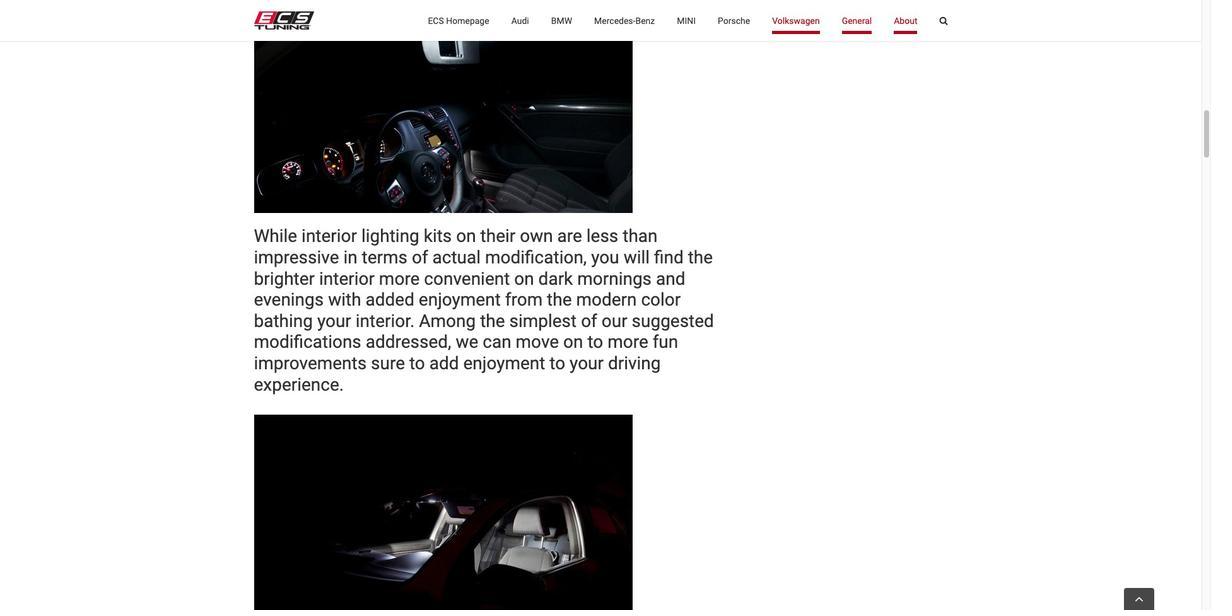 Task type: vqa. For each thing, say whether or not it's contained in the screenshot.
Industry,
no



Task type: describe. For each thing, give the bounding box(es) containing it.
mercedes-benz
[[594, 15, 655, 26]]

general link
[[842, 0, 872, 41]]

from
[[505, 290, 543, 310]]

their
[[480, 226, 516, 247]]

1 horizontal spatial the
[[547, 290, 572, 310]]

1 vertical spatial enjoyment
[[463, 353, 545, 374]]

about link
[[894, 0, 918, 41]]

interior.
[[356, 311, 415, 332]]

ecs tuning logo image
[[254, 11, 314, 30]]

2 vertical spatial on
[[563, 332, 583, 353]]

than
[[623, 226, 658, 247]]

2 horizontal spatial the
[[688, 247, 713, 268]]

can
[[483, 332, 511, 353]]

bmw
[[551, 15, 572, 26]]

0 vertical spatial of
[[412, 247, 428, 268]]

volkswagen
[[772, 15, 820, 26]]

evenings
[[254, 290, 324, 310]]

will
[[624, 247, 650, 268]]

impressive
[[254, 247, 339, 268]]

in
[[343, 247, 357, 268]]

0 horizontal spatial to
[[409, 353, 425, 374]]

audi
[[511, 15, 529, 26]]

color
[[641, 290, 681, 310]]

are
[[557, 226, 582, 247]]

find
[[654, 247, 684, 268]]

1 horizontal spatial your
[[570, 353, 604, 374]]

1 horizontal spatial on
[[514, 268, 534, 289]]

mini
[[677, 15, 696, 26]]

less
[[587, 226, 618, 247]]

driving
[[608, 353, 661, 374]]

general
[[842, 15, 872, 26]]

brighter
[[254, 268, 315, 289]]

fun
[[653, 332, 678, 353]]

kits
[[424, 226, 452, 247]]

lighting
[[361, 226, 419, 247]]

while
[[254, 226, 297, 247]]

experience.
[[254, 374, 344, 395]]



Task type: locate. For each thing, give the bounding box(es) containing it.
0 vertical spatial your
[[317, 311, 351, 332]]

volkswagen link
[[772, 0, 820, 41]]

to
[[588, 332, 603, 353], [409, 353, 425, 374], [550, 353, 565, 374]]

with
[[328, 290, 361, 310]]

dark
[[539, 268, 573, 289]]

bmw link
[[551, 0, 572, 41]]

enjoyment
[[419, 290, 501, 310], [463, 353, 545, 374]]

mini link
[[677, 0, 696, 41]]

we
[[456, 332, 478, 353]]

ecs homepage
[[428, 15, 489, 26]]

addressed,
[[366, 332, 451, 353]]

you
[[591, 247, 619, 268]]

to down addressed,
[[409, 353, 425, 374]]

porsche link
[[718, 0, 750, 41]]

terms
[[362, 247, 408, 268]]

your down the with
[[317, 311, 351, 332]]

mercedes-
[[594, 15, 636, 26]]

and
[[656, 268, 685, 289]]

0 horizontal spatial more
[[379, 268, 420, 289]]

ecs
[[428, 15, 444, 26]]

0 horizontal spatial the
[[480, 311, 505, 332]]

modern
[[576, 290, 637, 310]]

to down our
[[588, 332, 603, 353]]

0 horizontal spatial your
[[317, 311, 351, 332]]

more up driving
[[608, 332, 648, 353]]

suggested
[[632, 311, 714, 332]]

of
[[412, 247, 428, 268], [581, 311, 597, 332]]

1 vertical spatial interior
[[319, 268, 375, 289]]

1 horizontal spatial to
[[550, 353, 565, 374]]

add
[[429, 353, 459, 374]]

about
[[894, 15, 918, 26]]

on up "actual"
[[456, 226, 476, 247]]

to down move
[[550, 353, 565, 374]]

enjoyment down convenient in the top of the page
[[419, 290, 501, 310]]

mornings
[[577, 268, 652, 289]]

on
[[456, 226, 476, 247], [514, 268, 534, 289], [563, 332, 583, 353]]

the
[[688, 247, 713, 268], [547, 290, 572, 310], [480, 311, 505, 332]]

1 horizontal spatial more
[[608, 332, 648, 353]]

interior
[[302, 226, 357, 247], [319, 268, 375, 289]]

1 vertical spatial of
[[581, 311, 597, 332]]

actual
[[433, 247, 481, 268]]

modifications
[[254, 332, 361, 353]]

simplest
[[509, 311, 577, 332]]

enjoyment down can
[[463, 353, 545, 374]]

added
[[366, 290, 414, 310]]

porsche
[[718, 15, 750, 26]]

homepage
[[446, 15, 489, 26]]

on up from
[[514, 268, 534, 289]]

0 vertical spatial interior
[[302, 226, 357, 247]]

your
[[317, 311, 351, 332], [570, 353, 604, 374]]

the right find
[[688, 247, 713, 268]]

benz
[[636, 15, 655, 26]]

mercedes-benz link
[[594, 0, 655, 41]]

0 vertical spatial more
[[379, 268, 420, 289]]

move
[[516, 332, 559, 353]]

improvements
[[254, 353, 367, 374]]

your left driving
[[570, 353, 604, 374]]

the down dark
[[547, 290, 572, 310]]

sure
[[371, 353, 405, 374]]

ecs homepage link
[[428, 0, 489, 41]]

convenient
[[424, 268, 510, 289]]

0 vertical spatial enjoyment
[[419, 290, 501, 310]]

1 vertical spatial more
[[608, 332, 648, 353]]

while interior lighting kits on their own are less than impressive in terms of actual modification, you will find the brighter interior more convenient on dark mornings and evenings with added enjoyment from the modern color bathing your interior. among the simplest of our suggested modifications addressed, we can move on to more fun improvements sure to add enjoyment to your driving experience.
[[254, 226, 714, 395]]

0 vertical spatial on
[[456, 226, 476, 247]]

0 horizontal spatial of
[[412, 247, 428, 268]]

interior up the with
[[319, 268, 375, 289]]

bathing
[[254, 311, 313, 332]]

0 horizontal spatial on
[[456, 226, 476, 247]]

audi link
[[511, 0, 529, 41]]

the up can
[[480, 311, 505, 332]]

own
[[520, 226, 553, 247]]

1 vertical spatial your
[[570, 353, 604, 374]]

modification,
[[485, 247, 587, 268]]

on right move
[[563, 332, 583, 353]]

among
[[419, 311, 476, 332]]

more
[[379, 268, 420, 289], [608, 332, 648, 353]]

2 horizontal spatial to
[[588, 332, 603, 353]]

1 vertical spatial on
[[514, 268, 534, 289]]

2 horizontal spatial on
[[563, 332, 583, 353]]

1 horizontal spatial of
[[581, 311, 597, 332]]

interior up in on the top of the page
[[302, 226, 357, 247]]

of left our
[[581, 311, 597, 332]]

our
[[602, 311, 627, 332]]

of down kits
[[412, 247, 428, 268]]

more up added
[[379, 268, 420, 289]]



